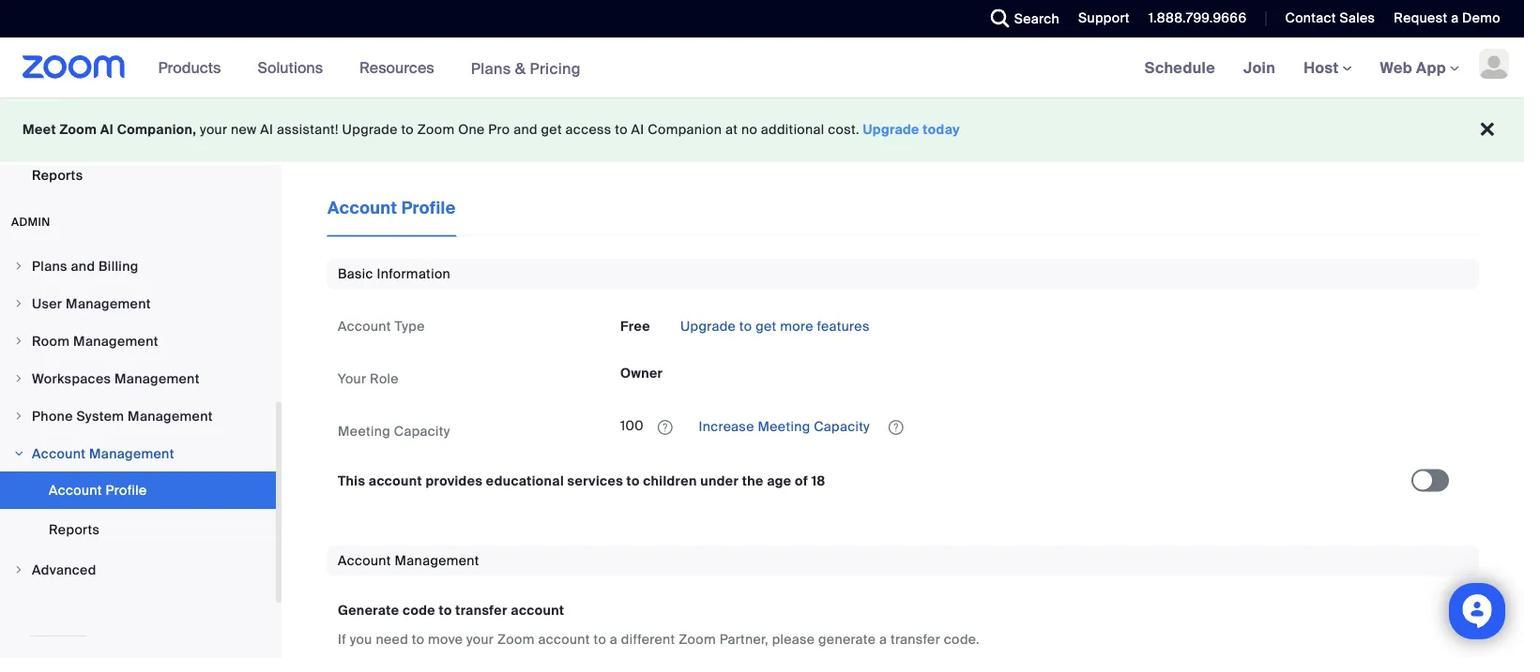 Task type: describe. For each thing, give the bounding box(es) containing it.
pro
[[488, 121, 510, 138]]

web app button
[[1380, 58, 1459, 77]]

to right the access
[[615, 121, 628, 138]]

today
[[923, 121, 960, 138]]

reports for 1st the reports link from the bottom of the side navigation navigation at the left of the page
[[49, 522, 100, 539]]

0 horizontal spatial upgrade
[[342, 121, 398, 138]]

at
[[725, 121, 738, 138]]

request a demo
[[1394, 9, 1501, 27]]

account management inside main content main content
[[338, 553, 479, 570]]

search
[[1014, 10, 1060, 27]]

provides
[[426, 473, 483, 491]]

account up the "basic"
[[328, 197, 397, 219]]

companion
[[648, 121, 722, 138]]

owner
[[620, 365, 663, 383]]

account management menu item
[[0, 437, 276, 472]]

meet zoom ai companion, your new ai assistant! upgrade to zoom one pro and get access to ai companion at no additional cost. upgrade today
[[23, 121, 960, 138]]

side navigation navigation
[[0, 0, 282, 659]]

web app
[[1380, 58, 1446, 77]]

right image inside advanced menu item
[[13, 565, 24, 577]]

of
[[795, 473, 808, 491]]

1 horizontal spatial a
[[879, 632, 887, 649]]

right image for phone
[[13, 411, 24, 423]]

pricing
[[530, 58, 581, 78]]

meet
[[23, 121, 56, 138]]

assistant!
[[277, 121, 339, 138]]

meetings navigation
[[1131, 38, 1524, 99]]

educational
[[486, 473, 564, 491]]

basic information
[[338, 266, 451, 283]]

you
[[350, 632, 372, 649]]

upgrade to get more features
[[680, 318, 870, 336]]

to left children
[[626, 473, 640, 491]]

account left type
[[338, 318, 391, 336]]

room management menu item
[[0, 324, 276, 360]]

generate
[[818, 632, 876, 649]]

management inside main content main content
[[395, 553, 479, 570]]

sales
[[1340, 9, 1375, 27]]

this
[[338, 473, 365, 491]]

upgrade today link
[[863, 121, 960, 138]]

workspaces
[[32, 371, 111, 388]]

1 ai from the left
[[100, 121, 114, 138]]

code
[[403, 603, 435, 620]]

to left "more"
[[739, 318, 752, 336]]

generate
[[338, 603, 399, 620]]

move
[[428, 632, 463, 649]]

to right code
[[439, 603, 452, 620]]

reports for 2nd the reports link from the bottom
[[32, 167, 83, 184]]

app
[[1416, 58, 1446, 77]]

management for workspaces management 'menu item'
[[114, 371, 200, 388]]

management down workspaces management 'menu item'
[[128, 408, 213, 426]]

system
[[76, 408, 124, 426]]

resources
[[359, 58, 434, 77]]

workspaces management
[[32, 371, 200, 388]]

meet zoom ai companion, footer
[[0, 98, 1524, 162]]

learn more about increasing meeting capacity image
[[883, 419, 909, 436]]

generate code to transfer account
[[338, 603, 564, 620]]

3 ai from the left
[[631, 121, 644, 138]]

right image for plans
[[13, 261, 24, 273]]

room
[[32, 333, 70, 351]]

your role
[[338, 371, 399, 388]]

advanced menu item
[[0, 553, 276, 589]]

account type
[[338, 318, 425, 336]]

increase meeting capacity
[[695, 418, 873, 435]]

zoom logo image
[[23, 55, 125, 79]]

application inside main content main content
[[620, 417, 1185, 447]]

meeting capacity
[[338, 423, 450, 441]]

product information navigation
[[144, 38, 595, 99]]

additional
[[761, 121, 824, 138]]

2 horizontal spatial upgrade
[[863, 121, 919, 138]]

search button
[[977, 0, 1064, 38]]

user
[[32, 296, 62, 313]]

need
[[376, 632, 408, 649]]

zoom left one
[[417, 121, 455, 138]]

0 horizontal spatial meeting
[[338, 423, 390, 441]]

1.888.799.9666
[[1148, 9, 1247, 27]]

your inside meet zoom ai companion, footer
[[200, 121, 227, 138]]

features
[[817, 318, 870, 336]]

products button
[[158, 38, 229, 98]]

0 vertical spatial account
[[369, 473, 422, 491]]

2 vertical spatial account
[[538, 632, 590, 649]]

account profile for account profile link to the right
[[328, 197, 456, 219]]

solutions
[[258, 58, 323, 77]]

the
[[742, 473, 764, 491]]

banner containing products
[[0, 38, 1524, 99]]

schedule link
[[1131, 38, 1229, 98]]

100
[[620, 418, 647, 435]]

plans & pricing
[[471, 58, 581, 78]]

solutions button
[[258, 38, 331, 98]]

&
[[515, 58, 526, 78]]

1 horizontal spatial account profile link
[[327, 195, 457, 237]]

profile picture image
[[1479, 49, 1509, 79]]

workspaces management menu item
[[0, 362, 276, 397]]

free
[[620, 318, 650, 336]]



Task type: vqa. For each thing, say whether or not it's contained in the screenshot.
'select start time' text field
no



Task type: locate. For each thing, give the bounding box(es) containing it.
1 horizontal spatial plans
[[471, 58, 511, 78]]

reports up advanced
[[49, 522, 100, 539]]

1 vertical spatial and
[[71, 258, 95, 275]]

ai right new
[[260, 121, 273, 138]]

phone system management menu item
[[0, 399, 276, 435]]

management inside menu item
[[66, 296, 151, 313]]

1 right image from the top
[[13, 336, 24, 348]]

main content main content
[[282, 165, 1524, 659]]

basic
[[338, 266, 373, 283]]

your right move
[[466, 632, 494, 649]]

get inside main content main content
[[756, 318, 777, 336]]

management down phone system management menu item
[[89, 446, 174, 463]]

partner,
[[720, 632, 769, 649]]

1 horizontal spatial profile
[[401, 197, 456, 219]]

admin menu menu
[[0, 249, 276, 591]]

right image for account
[[13, 449, 24, 460]]

5 right image from the top
[[13, 565, 24, 577]]

right image for workspaces
[[13, 374, 24, 385]]

request a demo link
[[1380, 0, 1524, 38], [1394, 9, 1501, 27]]

account
[[369, 473, 422, 491], [511, 603, 564, 620], [538, 632, 590, 649]]

your left new
[[200, 121, 227, 138]]

0 horizontal spatial account profile
[[49, 482, 147, 500]]

profile for the bottom account profile link
[[106, 482, 147, 500]]

profile
[[401, 197, 456, 219], [106, 482, 147, 500]]

under
[[700, 473, 739, 491]]

zoom left partner,
[[679, 632, 716, 649]]

4 right image from the top
[[13, 449, 24, 460]]

account down phone
[[32, 446, 86, 463]]

more
[[780, 318, 813, 336]]

account
[[328, 197, 397, 219], [338, 318, 391, 336], [32, 446, 86, 463], [49, 482, 102, 500], [338, 553, 391, 570]]

0 horizontal spatial your
[[200, 121, 227, 138]]

0 horizontal spatial get
[[541, 121, 562, 138]]

0 vertical spatial account profile link
[[327, 195, 457, 237]]

1 vertical spatial reports
[[49, 522, 100, 539]]

management up generate code to transfer account
[[395, 553, 479, 570]]

plans for plans & pricing
[[471, 58, 511, 78]]

0 horizontal spatial account management
[[32, 446, 174, 463]]

get left the access
[[541, 121, 562, 138]]

1 vertical spatial account profile
[[49, 482, 147, 500]]

right image inside 'account management' menu item
[[13, 449, 24, 460]]

different
[[621, 632, 675, 649]]

account management inside 'account management' menu item
[[32, 446, 174, 463]]

zoom
[[60, 121, 97, 138], [417, 121, 455, 138], [497, 632, 535, 649], [679, 632, 716, 649]]

right image inside user management menu item
[[13, 299, 24, 310]]

resources button
[[359, 38, 443, 98]]

2 horizontal spatial ai
[[631, 121, 644, 138]]

reports down meet
[[32, 167, 83, 184]]

to down resources dropdown button
[[401, 121, 414, 138]]

right image inside workspaces management 'menu item'
[[13, 374, 24, 385]]

1 reports link from the top
[[0, 157, 276, 195]]

0 vertical spatial reports
[[32, 167, 83, 184]]

1 vertical spatial your
[[466, 632, 494, 649]]

your inside main content main content
[[466, 632, 494, 649]]

access
[[566, 121, 611, 138]]

web
[[1380, 58, 1412, 77]]

profile inside main content main content
[[401, 197, 456, 219]]

upgrade down product information navigation
[[342, 121, 398, 138]]

host button
[[1304, 58, 1352, 77]]

right image left user
[[13, 299, 24, 310]]

0 vertical spatial plans
[[471, 58, 511, 78]]

account profile inside account management menu
[[49, 482, 147, 500]]

1 vertical spatial get
[[756, 318, 777, 336]]

get inside meet zoom ai companion, footer
[[541, 121, 562, 138]]

upgrade inside main content main content
[[680, 318, 736, 336]]

0 vertical spatial account management
[[32, 446, 174, 463]]

zoom right move
[[497, 632, 535, 649]]

1 horizontal spatial and
[[514, 121, 538, 138]]

transfer left code.
[[891, 632, 940, 649]]

2 reports link from the top
[[0, 512, 276, 549]]

one
[[458, 121, 485, 138]]

1.888.799.9666 button
[[1134, 0, 1251, 38], [1148, 9, 1247, 27]]

1 right image from the top
[[13, 261, 24, 273]]

your
[[200, 121, 227, 138], [466, 632, 494, 649]]

demo
[[1462, 9, 1501, 27]]

schedule
[[1145, 58, 1215, 77]]

phone
[[32, 408, 73, 426]]

please
[[772, 632, 815, 649]]

2 right image from the top
[[13, 374, 24, 385]]

capacity up provides
[[394, 423, 450, 441]]

contact
[[1285, 9, 1336, 27]]

plans up user
[[32, 258, 67, 275]]

products
[[158, 58, 221, 77]]

account management down system
[[32, 446, 174, 463]]

right image inside phone system management menu item
[[13, 411, 24, 423]]

zoom right meet
[[60, 121, 97, 138]]

18
[[811, 473, 825, 491]]

join link
[[1229, 38, 1290, 98]]

host
[[1304, 58, 1342, 77]]

increase
[[699, 418, 754, 435]]

application containing 100
[[620, 417, 1185, 447]]

no
[[741, 121, 757, 138]]

0 horizontal spatial and
[[71, 258, 95, 275]]

1 horizontal spatial transfer
[[891, 632, 940, 649]]

1 vertical spatial account profile link
[[0, 472, 276, 510]]

information
[[377, 266, 451, 283]]

your
[[338, 371, 366, 388]]

age
[[767, 473, 792, 491]]

transfer up move
[[455, 603, 507, 620]]

reports link up advanced menu item
[[0, 512, 276, 549]]

services
[[567, 473, 623, 491]]

meeting up this
[[338, 423, 390, 441]]

1 horizontal spatial your
[[466, 632, 494, 649]]

0 vertical spatial profile
[[401, 197, 456, 219]]

a left demo
[[1451, 9, 1459, 27]]

account profile for the bottom account profile link
[[49, 482, 147, 500]]

companion,
[[117, 121, 196, 138]]

plans
[[471, 58, 511, 78], [32, 258, 67, 275]]

0 horizontal spatial capacity
[[394, 423, 450, 441]]

0 vertical spatial account profile
[[328, 197, 456, 219]]

account profile inside main content main content
[[328, 197, 456, 219]]

management up workspaces management
[[73, 333, 158, 351]]

2 ai from the left
[[260, 121, 273, 138]]

right image down the admin
[[13, 261, 24, 273]]

upgrade right free
[[680, 318, 736, 336]]

account profile link up basic information
[[327, 195, 457, 237]]

0 horizontal spatial a
[[610, 632, 618, 649]]

help info, meeting capacity image
[[652, 419, 678, 436]]

plans inside menu item
[[32, 258, 67, 275]]

right image inside the plans and billing menu item
[[13, 261, 24, 273]]

management for 'account management' menu item
[[89, 446, 174, 463]]

0 horizontal spatial profile
[[106, 482, 147, 500]]

meeting up 'age'
[[758, 418, 810, 435]]

profile inside account management menu
[[106, 482, 147, 500]]

type
[[395, 318, 425, 336]]

plans inside product information navigation
[[471, 58, 511, 78]]

1 horizontal spatial get
[[756, 318, 777, 336]]

plans for plans and billing
[[32, 258, 67, 275]]

and inside meet zoom ai companion, footer
[[514, 121, 538, 138]]

profile down 'account management' menu item
[[106, 482, 147, 500]]

0 horizontal spatial transfer
[[455, 603, 507, 620]]

0 vertical spatial and
[[514, 121, 538, 138]]

role
[[370, 371, 399, 388]]

1 horizontal spatial capacity
[[814, 418, 870, 435]]

to right need at the bottom left of the page
[[412, 632, 424, 649]]

ai left 'companion'
[[631, 121, 644, 138]]

reports link down companion,
[[0, 157, 276, 195]]

1 vertical spatial transfer
[[891, 632, 940, 649]]

right image
[[13, 336, 24, 348], [13, 374, 24, 385], [13, 411, 24, 423], [13, 449, 24, 460], [13, 565, 24, 577]]

account management up code
[[338, 553, 479, 570]]

room management
[[32, 333, 158, 351]]

account inside menu item
[[32, 446, 86, 463]]

1 vertical spatial account
[[511, 603, 564, 620]]

1 vertical spatial profile
[[106, 482, 147, 500]]

account profile down 'account management' menu item
[[49, 482, 147, 500]]

and right pro at the left of the page
[[514, 121, 538, 138]]

request
[[1394, 9, 1447, 27]]

support link
[[1064, 0, 1134, 38], [1078, 9, 1130, 27]]

profile for account profile link to the right
[[401, 197, 456, 219]]

support
[[1078, 9, 1130, 27]]

get
[[541, 121, 562, 138], [756, 318, 777, 336]]

account down 'account management' menu item
[[49, 482, 102, 500]]

management for user management menu item
[[66, 296, 151, 313]]

upgrade right cost.
[[863, 121, 919, 138]]

join
[[1243, 58, 1275, 77]]

advanced
[[32, 562, 96, 579]]

account profile up basic information
[[328, 197, 456, 219]]

1 horizontal spatial account management
[[338, 553, 479, 570]]

2 horizontal spatial a
[[1451, 9, 1459, 27]]

plans left &
[[471, 58, 511, 78]]

0 horizontal spatial ai
[[100, 121, 114, 138]]

children
[[643, 473, 697, 491]]

admin
[[11, 215, 50, 230]]

upgrade
[[342, 121, 398, 138], [863, 121, 919, 138], [680, 318, 736, 336]]

a left the different
[[610, 632, 618, 649]]

management down room management menu item
[[114, 371, 200, 388]]

banner
[[0, 38, 1524, 99]]

1 vertical spatial right image
[[13, 299, 24, 310]]

account management menu
[[0, 472, 276, 551]]

this account provides educational services to children under the age of 18
[[338, 473, 825, 491]]

a
[[1451, 9, 1459, 27], [610, 632, 618, 649], [879, 632, 887, 649]]

meeting inside application
[[758, 418, 810, 435]]

increase meeting capacity link
[[695, 418, 873, 435]]

right image inside room management menu item
[[13, 336, 24, 348]]

1 horizontal spatial account profile
[[328, 197, 456, 219]]

meeting
[[758, 418, 810, 435], [338, 423, 390, 441]]

1 horizontal spatial meeting
[[758, 418, 810, 435]]

management inside 'menu item'
[[114, 371, 200, 388]]

if
[[338, 632, 346, 649]]

account up generate
[[338, 553, 391, 570]]

cost.
[[828, 121, 859, 138]]

upgrade to get more features link
[[680, 318, 870, 336]]

right image
[[13, 261, 24, 273], [13, 299, 24, 310]]

phone system management
[[32, 408, 213, 426]]

0 vertical spatial reports link
[[0, 157, 276, 195]]

0 vertical spatial your
[[200, 121, 227, 138]]

account inside menu
[[49, 482, 102, 500]]

2 right image from the top
[[13, 299, 24, 310]]

a right generate at the right bottom of page
[[879, 632, 887, 649]]

account profile
[[328, 197, 456, 219], [49, 482, 147, 500]]

if you need to move your zoom account to a different zoom partner, please generate a transfer code.
[[338, 632, 980, 649]]

user management
[[32, 296, 151, 313]]

to left the different
[[594, 632, 606, 649]]

0 horizontal spatial plans
[[32, 258, 67, 275]]

1.888.799.9666 button up schedule
[[1134, 0, 1251, 38]]

and inside the plans and billing menu item
[[71, 258, 95, 275]]

right image for room
[[13, 336, 24, 348]]

0 vertical spatial get
[[541, 121, 562, 138]]

management for room management menu item
[[73, 333, 158, 351]]

0 horizontal spatial account profile link
[[0, 472, 276, 510]]

3 right image from the top
[[13, 411, 24, 423]]

0 vertical spatial transfer
[[455, 603, 507, 620]]

get left "more"
[[756, 318, 777, 336]]

application
[[620, 417, 1185, 447]]

account management
[[32, 446, 174, 463], [338, 553, 479, 570]]

profile up information
[[401, 197, 456, 219]]

ai left companion,
[[100, 121, 114, 138]]

plans and billing
[[32, 258, 138, 275]]

user management menu item
[[0, 287, 276, 322]]

0 vertical spatial right image
[[13, 261, 24, 273]]

billing
[[99, 258, 138, 275]]

new
[[231, 121, 257, 138]]

1 vertical spatial account management
[[338, 553, 479, 570]]

1 vertical spatial reports link
[[0, 512, 276, 549]]

reports inside account management menu
[[49, 522, 100, 539]]

reports link
[[0, 157, 276, 195], [0, 512, 276, 549]]

plans & pricing link
[[471, 58, 581, 78], [471, 58, 581, 78]]

1 horizontal spatial upgrade
[[680, 318, 736, 336]]

1.888.799.9666 button up schedule link on the top
[[1148, 9, 1247, 27]]

1 vertical spatial plans
[[32, 258, 67, 275]]

plans and billing menu item
[[0, 249, 276, 285]]

contact sales
[[1285, 9, 1375, 27]]

transfer
[[455, 603, 507, 620], [891, 632, 940, 649]]

code.
[[944, 632, 980, 649]]

capacity left learn more about increasing meeting capacity icon
[[814, 418, 870, 435]]

management down billing
[[66, 296, 151, 313]]

reports
[[32, 167, 83, 184], [49, 522, 100, 539]]

1 horizontal spatial ai
[[260, 121, 273, 138]]

account profile link down phone system management menu item
[[0, 472, 276, 510]]

right image for user
[[13, 299, 24, 310]]

and left billing
[[71, 258, 95, 275]]



